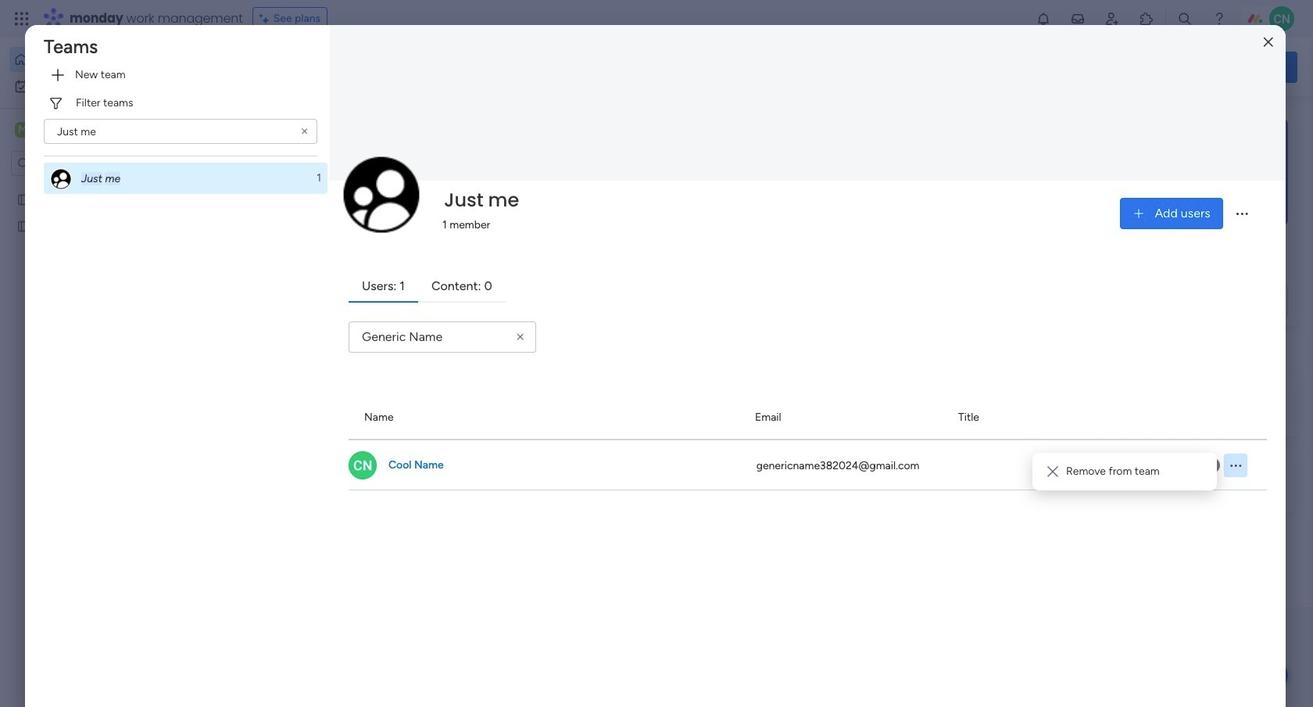 Task type: vqa. For each thing, say whether or not it's contained in the screenshot.
Language & region icon
no



Task type: locate. For each thing, give the bounding box(es) containing it.
cool name image
[[1270, 6, 1295, 31], [349, 451, 377, 479]]

option
[[9, 47, 190, 72], [9, 74, 190, 99], [44, 163, 328, 194], [0, 185, 199, 188]]

none search field search teams
[[44, 119, 318, 144]]

component image
[[520, 310, 534, 324]]

0 vertical spatial public board image
[[16, 192, 31, 206]]

help center element
[[1064, 449, 1298, 511]]

see plans image
[[259, 10, 273, 27]]

list box
[[0, 183, 199, 450]]

grid
[[349, 396, 1268, 707]]

search everything image
[[1178, 11, 1193, 27]]

close image
[[1264, 36, 1274, 48]]

menu item
[[1039, 459, 1211, 484]]

none search field search by name or email
[[349, 321, 537, 353]]

tab list
[[349, 271, 1268, 303]]

clear search image inside search by name or email search field
[[514, 330, 528, 344]]

0 vertical spatial none search field
[[44, 119, 318, 144]]

None field
[[440, 184, 523, 217]]

public board image
[[16, 192, 31, 206], [16, 218, 31, 233]]

invite members image
[[1105, 11, 1121, 27]]

workspace image
[[15, 121, 31, 138]]

clear search image down component image
[[514, 330, 528, 344]]

templates image image
[[1078, 118, 1284, 226]]

1 vertical spatial none search field
[[349, 321, 537, 353]]

Search in workspace field
[[33, 154, 131, 172]]

menu image
[[1229, 458, 1244, 473]]

clear search image for search by name or email search field
[[514, 330, 528, 344]]

1 vertical spatial clear search image
[[514, 330, 528, 344]]

0 horizontal spatial cool name image
[[349, 451, 377, 479]]

None search field
[[44, 119, 318, 144], [349, 321, 537, 353]]

2 public board image from the top
[[16, 218, 31, 233]]

tab
[[349, 271, 418, 303], [418, 271, 506, 303]]

2 tab from the left
[[418, 271, 506, 303]]

0 horizontal spatial clear search image
[[299, 125, 311, 138]]

1 vertical spatial cool name image
[[349, 451, 377, 479]]

clear search image inside search teams search field
[[299, 125, 311, 138]]

row
[[349, 396, 1268, 440], [349, 440, 1268, 490]]

0 horizontal spatial none search field
[[44, 119, 318, 144]]

clear search image
[[299, 125, 311, 138], [514, 330, 528, 344]]

add to favorites image
[[466, 286, 482, 301]]

1 horizontal spatial clear search image
[[514, 330, 528, 344]]

Search teams search field
[[44, 119, 318, 144]]

0 vertical spatial cool name image
[[1270, 6, 1295, 31]]

1 horizontal spatial none search field
[[349, 321, 537, 353]]

clear search image right close recently visited icon
[[299, 125, 311, 138]]

2 row from the top
[[349, 440, 1268, 490]]

1 horizontal spatial cool name image
[[1270, 6, 1295, 31]]

0 vertical spatial clear search image
[[299, 125, 311, 138]]

notifications image
[[1036, 11, 1052, 27]]

close recently visited image
[[242, 127, 260, 146]]

1 vertical spatial public board image
[[16, 218, 31, 233]]



Task type: describe. For each thing, give the bounding box(es) containing it.
Search by name or email search field
[[349, 321, 537, 353]]

update feed image
[[1071, 11, 1086, 27]]

1 row from the top
[[349, 396, 1268, 440]]

workspace selection element
[[15, 120, 131, 141]]

quick search results list box
[[242, 146, 1026, 354]]

getting started element
[[1064, 373, 1298, 436]]

clear search image for search teams search field
[[299, 125, 311, 138]]

help image
[[1212, 11, 1228, 27]]

remove from team image
[[1046, 465, 1061, 479]]

select product image
[[14, 11, 30, 27]]

cool name image inside row
[[349, 451, 377, 479]]

1 public board image from the top
[[16, 192, 31, 206]]

monday marketplace image
[[1139, 11, 1155, 27]]

1 tab from the left
[[349, 271, 418, 303]]

menu image
[[1235, 206, 1250, 221]]

team avatar image
[[343, 156, 421, 234]]



